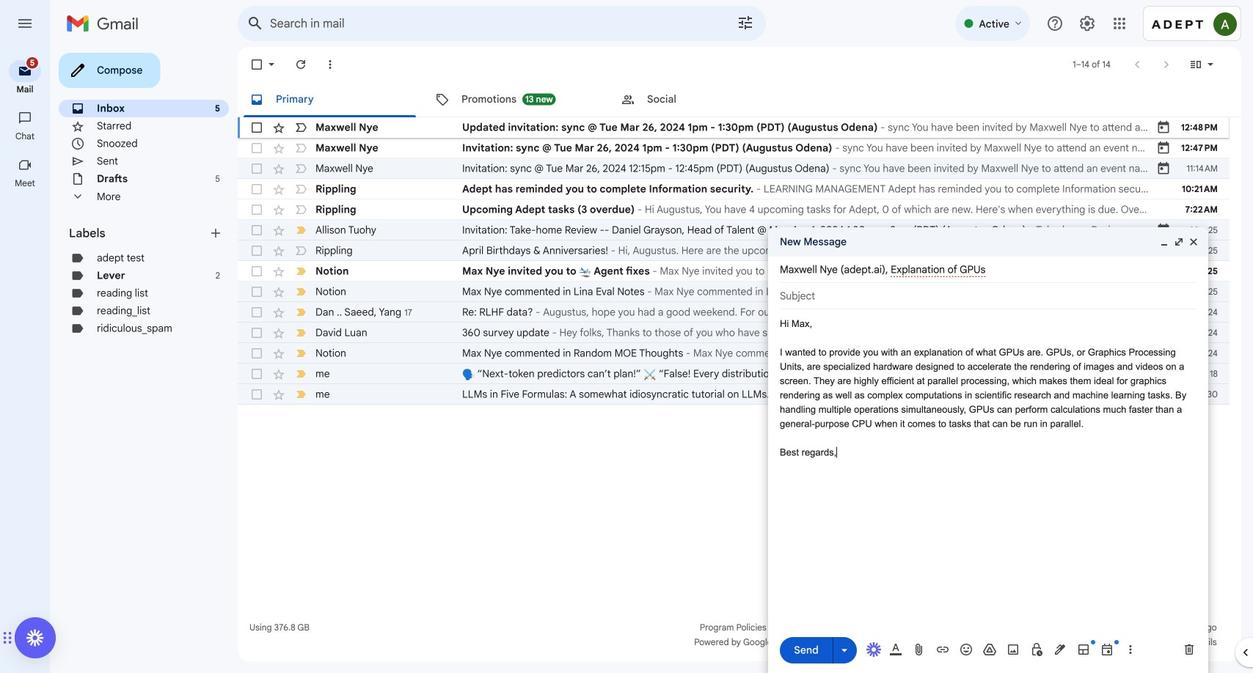 Task type: vqa. For each thing, say whether or not it's contained in the screenshot.
Calendar event image
yes



Task type: describe. For each thing, give the bounding box(es) containing it.
gmail image
[[66, 9, 146, 38]]

calendar event image
[[1157, 120, 1171, 135]]

search in mail image
[[242, 10, 269, 37]]

4 row from the top
[[238, 179, 1230, 200]]

5 row from the top
[[238, 200, 1230, 220]]

record a loom image
[[26, 630, 44, 647]]

promotions, 13 new messages, tab
[[423, 82, 608, 117]]

2 move image from the left
[[7, 630, 12, 647]]

toggle split pane mode image
[[1189, 57, 1204, 72]]

pop out image
[[1173, 236, 1185, 248]]

12 row from the top
[[238, 343, 1230, 364]]

⚔️ image
[[644, 369, 656, 381]]

1 row from the top
[[238, 117, 1230, 138]]

advanced search options image
[[731, 8, 760, 37]]

main menu image
[[16, 15, 34, 32]]

2 row from the top
[[238, 138, 1230, 159]]

6 row from the top
[[238, 220, 1230, 241]]

calendar event image for 13th row from the bottom of the page
[[1157, 141, 1171, 156]]

settings image
[[1079, 15, 1096, 32]]

11 row from the top
[[238, 323, 1230, 343]]

Message Body text field
[[780, 317, 1197, 622]]



Task type: locate. For each thing, give the bounding box(es) containing it.
3 calendar event image from the top
[[1157, 223, 1171, 238]]

row
[[238, 117, 1230, 138], [238, 138, 1230, 159], [238, 159, 1230, 179], [238, 179, 1230, 200], [238, 200, 1230, 220], [238, 220, 1230, 241], [238, 241, 1230, 261], [238, 261, 1230, 282], [238, 282, 1230, 302], [238, 302, 1230, 323], [238, 323, 1230, 343], [238, 343, 1230, 364], [238, 364, 1253, 385], [238, 385, 1253, 405]]

main content
[[238, 47, 1253, 662]]

minimize image
[[1159, 236, 1171, 248]]

🗣️ image
[[462, 369, 475, 381], [1030, 369, 1042, 381]]

Search in mail search field
[[238, 6, 766, 41]]

1 horizontal spatial 🛬 image
[[768, 266, 780, 278]]

1 vertical spatial calendar event image
[[1157, 161, 1171, 176]]

1 calendar event image from the top
[[1157, 141, 1171, 156]]

2 vertical spatial calendar event image
[[1157, 223, 1171, 238]]

1 move image from the left
[[2, 630, 7, 647]]

9 row from the top
[[238, 282, 1230, 302]]

heading
[[0, 84, 50, 95], [0, 131, 50, 142], [0, 178, 50, 189], [69, 226, 208, 241]]

13 row from the top
[[238, 364, 1253, 385]]

more email options image
[[323, 57, 338, 72]]

navigation
[[0, 47, 51, 674]]

None checkbox
[[250, 57, 264, 72], [250, 120, 264, 135], [250, 141, 264, 156], [250, 161, 264, 176], [250, 203, 264, 217], [250, 244, 264, 258], [250, 305, 264, 320], [250, 387, 264, 402], [250, 57, 264, 72], [250, 120, 264, 135], [250, 141, 264, 156], [250, 161, 264, 176], [250, 203, 264, 217], [250, 244, 264, 258], [250, 305, 264, 320], [250, 387, 264, 402]]

tab list
[[238, 82, 1242, 117]]

2 calendar event image from the top
[[1157, 161, 1171, 176]]

0 horizontal spatial 🗣️ image
[[462, 369, 475, 381]]

footer
[[238, 621, 1230, 650]]

None checkbox
[[250, 182, 264, 197], [250, 223, 264, 238], [250, 264, 264, 279], [250, 285, 264, 299], [250, 326, 264, 341], [250, 346, 264, 361], [250, 367, 264, 382], [250, 182, 264, 197], [250, 223, 264, 238], [250, 264, 264, 279], [250, 285, 264, 299], [250, 326, 264, 341], [250, 346, 264, 361], [250, 367, 264, 382]]

refresh image
[[294, 57, 308, 72]]

calendar event image for 12th row from the bottom
[[1157, 161, 1171, 176]]

1 horizontal spatial 🗣️ image
[[1030, 369, 1042, 381]]

Subject field
[[780, 289, 1197, 304]]

calendar event image for 9th row from the bottom
[[1157, 223, 1171, 238]]

move image
[[2, 630, 7, 647], [7, 630, 12, 647]]

more send options image
[[837, 643, 852, 658]]

8 row from the top
[[238, 261, 1230, 282]]

0 horizontal spatial 🛬 image
[[579, 266, 592, 278]]

social tab
[[609, 82, 794, 117]]

2 🛬 image from the left
[[768, 266, 780, 278]]

0 vertical spatial calendar event image
[[1157, 141, 1171, 156]]

close image
[[1188, 236, 1200, 248]]

7 row from the top
[[238, 241, 1230, 261]]

calendar event image
[[1157, 141, 1171, 156], [1157, 161, 1171, 176], [1157, 223, 1171, 238]]

1 🗣️ image from the left
[[462, 369, 475, 381]]

3 row from the top
[[238, 159, 1230, 179]]

🛬 image
[[579, 266, 592, 278], [768, 266, 780, 278]]

primary tab
[[238, 82, 422, 117]]

14 row from the top
[[238, 385, 1253, 405]]

10 row from the top
[[238, 302, 1230, 323]]

1 🛬 image from the left
[[579, 266, 592, 278]]

support image
[[1046, 15, 1064, 32]]

Search in mail text field
[[270, 16, 696, 31]]

dialog
[[768, 227, 1209, 674]]

2 🗣️ image from the left
[[1030, 369, 1042, 381]]



